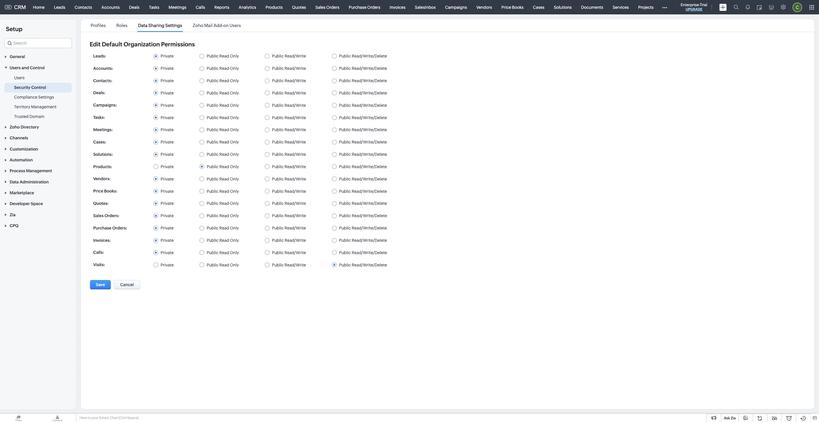 Task type: vqa. For each thing, say whether or not it's contained in the screenshot.
to on the left top of the page
no



Task type: describe. For each thing, give the bounding box(es) containing it.
channels
[[10, 136, 28, 140]]

products link
[[261, 0, 288, 14]]

books:
[[104, 189, 118, 193]]

only for quotes:
[[230, 201, 239, 206]]

meetings
[[169, 5, 187, 10]]

tasks
[[149, 5, 159, 10]]

process
[[10, 169, 25, 173]]

read/write for vendors:
[[285, 177, 306, 181]]

zoho directory
[[10, 125, 39, 129]]

cpq
[[10, 223, 19, 228]]

cases:
[[93, 140, 106, 144]]

0 vertical spatial settings
[[165, 23, 182, 28]]

leads:
[[93, 54, 106, 58]]

only for cases:
[[230, 140, 239, 144]]

trusted
[[14, 114, 29, 119]]

private for contacts:
[[161, 78, 174, 83]]

read for contacts:
[[220, 78, 229, 83]]

only for calls:
[[230, 250, 239, 255]]

visits:
[[93, 262, 105, 267]]

reports
[[215, 5, 230, 10]]

channels button
[[0, 132, 76, 143]]

purchase for purchase orders:
[[93, 226, 112, 230]]

public read/write for invoices:
[[272, 238, 306, 243]]

signals image
[[747, 5, 751, 10]]

public read only for calls:
[[207, 250, 239, 255]]

deals:
[[93, 91, 105, 95]]

deals
[[129, 5, 140, 10]]

read/write/delete for visits:
[[352, 263, 387, 267]]

general button
[[0, 51, 76, 62]]

domain
[[29, 114, 44, 119]]

trusted domain link
[[14, 113, 44, 119]]

control inside dropdown button
[[30, 65, 45, 70]]

public read/write for visits:
[[272, 263, 306, 267]]

private for visits:
[[161, 263, 174, 267]]

chats image
[[0, 414, 37, 422]]

territory management
[[14, 104, 57, 109]]

is
[[88, 416, 91, 420]]

leads
[[54, 5, 65, 10]]

private for quotes:
[[161, 201, 174, 206]]

roles
[[116, 23, 128, 28]]

price books link
[[497, 0, 529, 14]]

read/write for visits:
[[285, 263, 306, 267]]

price books
[[502, 5, 524, 10]]

contacts
[[75, 5, 92, 10]]

developer
[[10, 201, 30, 206]]

public read/write for sales orders:
[[272, 213, 306, 218]]

public read only for tasks:
[[207, 115, 239, 120]]

data administration button
[[0, 176, 76, 187]]

public read/write/delete for meetings:
[[339, 127, 387, 132]]

public read only for sales orders:
[[207, 213, 239, 218]]

data sharing settings
[[138, 23, 182, 28]]

organization
[[124, 41, 160, 48]]

orders for purchase orders
[[368, 5, 381, 10]]

solutions
[[554, 5, 572, 10]]

here
[[80, 416, 87, 420]]

administration
[[20, 180, 49, 184]]

contacts image
[[39, 414, 76, 422]]

read for meetings:
[[220, 127, 229, 132]]

users and control button
[[0, 62, 76, 73]]

read/write/delete for quotes:
[[352, 201, 387, 206]]

public read only for campaigns:
[[207, 103, 239, 108]]

private for deals:
[[161, 91, 174, 95]]

only for sales orders:
[[230, 213, 239, 218]]

only for leads:
[[230, 54, 239, 59]]

mail
[[204, 23, 213, 28]]

territory management link
[[14, 104, 57, 110]]

accounts link
[[97, 0, 125, 14]]

only for deals:
[[230, 91, 239, 95]]

read for invoices:
[[220, 238, 229, 243]]

read for leads:
[[220, 54, 229, 59]]

smart
[[99, 416, 109, 420]]

your
[[91, 416, 99, 420]]

public read only for deals:
[[207, 91, 239, 95]]

invoices
[[390, 5, 406, 10]]

read/write/delete for sales orders:
[[352, 213, 387, 218]]

trial
[[701, 3, 708, 7]]

price books:
[[93, 189, 118, 193]]

accounts
[[101, 5, 120, 10]]

price for price books
[[502, 5, 512, 10]]

enterprise-trial upgrade
[[681, 3, 708, 11]]

zoho mail add-on users link
[[192, 23, 242, 28]]

zoho directory button
[[0, 121, 76, 132]]

ask zia
[[725, 416, 737, 420]]

public read/write/delete for quotes:
[[339, 201, 387, 206]]

calls link
[[191, 0, 210, 14]]

users and control region
[[0, 73, 76, 121]]

read/write/delete for solutions:
[[352, 152, 387, 157]]

deals link
[[125, 0, 144, 14]]

calendar image
[[758, 5, 763, 10]]

public read only for solutions:
[[207, 152, 239, 157]]

public read/write for contacts:
[[272, 78, 306, 83]]

public read/write for purchase orders:
[[272, 226, 306, 230]]

public read only for visits:
[[207, 263, 239, 267]]

campaigns link
[[441, 0, 472, 14]]

permissions
[[161, 41, 195, 48]]

cases link
[[529, 0, 550, 14]]

read/write for calls:
[[285, 250, 306, 255]]

only for solutions:
[[230, 152, 239, 157]]

purchase orders:
[[93, 226, 127, 230]]

read/write for campaigns:
[[285, 103, 306, 108]]

zoho for zoho directory
[[10, 125, 20, 129]]

read for deals:
[[220, 91, 229, 95]]

purchase orders
[[349, 5, 381, 10]]

private for leads:
[[161, 54, 174, 59]]

edit
[[90, 41, 101, 48]]

trusted domain
[[14, 114, 44, 119]]

purchase for purchase orders
[[349, 5, 367, 10]]

marketplace button
[[0, 187, 76, 198]]

compliance settings
[[14, 95, 54, 99]]

vendors link
[[472, 0, 497, 14]]

data for data administration
[[10, 180, 19, 184]]

ask
[[725, 416, 731, 420]]

public read/write for cases:
[[272, 140, 306, 144]]

public read/write for calls:
[[272, 250, 306, 255]]

private for vendors:
[[161, 177, 174, 181]]

0 vertical spatial users
[[230, 23, 241, 28]]

cpq button
[[0, 220, 76, 231]]

create menu image
[[720, 4, 728, 11]]

read for tasks:
[[220, 115, 229, 120]]

cases
[[534, 5, 545, 10]]

read/write/delete for price books:
[[352, 189, 387, 194]]

users link
[[14, 75, 25, 81]]

read/write/delete for vendors:
[[352, 177, 387, 181]]

public read/write/delete for products:
[[339, 164, 387, 169]]

read/write/delete for deals:
[[352, 91, 387, 95]]

security control link
[[14, 84, 46, 90]]

space
[[31, 201, 43, 206]]

books
[[512, 5, 524, 10]]

process management button
[[0, 165, 76, 176]]

read/write/delete for leads:
[[352, 54, 387, 59]]

contacts:
[[93, 78, 112, 83]]

read for campaigns:
[[220, 103, 229, 108]]

read/write for purchase orders:
[[285, 226, 306, 230]]

read/write for leads:
[[285, 54, 306, 59]]

management for territory management
[[31, 104, 57, 109]]

salesinbox
[[415, 5, 436, 10]]

read/write for quotes:
[[285, 201, 306, 206]]

only for products:
[[230, 164, 239, 169]]

public read/write/delete for vendors:
[[339, 177, 387, 181]]

public read/write for price books:
[[272, 189, 306, 194]]

quotes:
[[93, 201, 109, 206]]

orders: for purchase orders:
[[112, 226, 127, 230]]

zia inside dropdown button
[[10, 212, 16, 217]]

settings inside users and control region
[[38, 95, 54, 99]]

home
[[33, 5, 45, 10]]

public read/write/delete for invoices:
[[339, 238, 387, 243]]



Task type: locate. For each thing, give the bounding box(es) containing it.
None button
[[114, 280, 140, 289]]

only for purchase orders:
[[230, 226, 239, 230]]

private for cases:
[[161, 140, 174, 144]]

1 vertical spatial price
[[93, 189, 103, 193]]

meetings link
[[164, 0, 191, 14]]

11 read from the top
[[220, 177, 229, 181]]

8 read/write/delete from the top
[[352, 140, 387, 144]]

6 public read/write from the top
[[272, 115, 306, 120]]

only for contacts:
[[230, 78, 239, 83]]

public read only for contacts:
[[207, 78, 239, 83]]

crm
[[14, 4, 26, 10]]

7 read/write from the top
[[285, 127, 306, 132]]

5 read/write from the top
[[285, 103, 306, 108]]

10 private from the top
[[161, 164, 174, 169]]

sales orders
[[316, 5, 340, 10]]

users for users
[[14, 75, 25, 80]]

projects link
[[634, 0, 659, 14]]

private for products:
[[161, 164, 174, 169]]

read for accounts:
[[220, 66, 229, 71]]

upgrade
[[686, 7, 703, 11]]

4 public read/write from the top
[[272, 91, 306, 95]]

vendors:
[[93, 176, 111, 181]]

15 private from the top
[[161, 226, 174, 230]]

16 public read/write/delete from the top
[[339, 238, 387, 243]]

create menu element
[[717, 0, 731, 14]]

purchase
[[349, 5, 367, 10], [93, 226, 112, 230]]

2 read/write/delete from the top
[[352, 66, 387, 71]]

5 public read only from the top
[[207, 103, 239, 108]]

users inside region
[[14, 75, 25, 80]]

public read/write/delete for campaigns:
[[339, 103, 387, 108]]

13 only from the top
[[230, 201, 239, 206]]

7 read/write/delete from the top
[[352, 127, 387, 132]]

products:
[[93, 164, 112, 169]]

public read/write/delete for leads:
[[339, 54, 387, 59]]

invoices link
[[385, 0, 411, 14]]

public read only for accounts:
[[207, 66, 239, 71]]

read/write for solutions:
[[285, 152, 306, 157]]

users left and
[[10, 65, 21, 70]]

13 read/write/delete from the top
[[352, 201, 387, 206]]

price for price books:
[[93, 189, 103, 193]]

read/write for cases:
[[285, 140, 306, 144]]

11 public read/write/delete from the top
[[339, 177, 387, 181]]

read for vendors:
[[220, 177, 229, 181]]

9 read/write/delete from the top
[[352, 152, 387, 157]]

tasks:
[[93, 115, 105, 120]]

data for data sharing settings
[[138, 23, 148, 28]]

5 read from the top
[[220, 103, 229, 108]]

read/write/delete for calls:
[[352, 250, 387, 255]]

1 horizontal spatial data
[[138, 23, 148, 28]]

public read only for purchase orders:
[[207, 226, 239, 230]]

14 private from the top
[[161, 213, 174, 218]]

sharing
[[149, 23, 164, 28]]

public read/write/delete for sales orders:
[[339, 213, 387, 218]]

public read only for price books:
[[207, 189, 239, 194]]

3 read from the top
[[220, 78, 229, 83]]

10 public read/write from the top
[[272, 164, 306, 169]]

users for users and control
[[10, 65, 21, 70]]

13 public read/write/delete from the top
[[339, 201, 387, 206]]

sales orders:
[[93, 213, 120, 218]]

11 only from the top
[[230, 177, 239, 181]]

orders inside "link"
[[327, 5, 340, 10]]

14 read from the top
[[220, 213, 229, 218]]

users inside dropdown button
[[10, 65, 21, 70]]

accounts:
[[93, 66, 113, 71]]

sales orders link
[[311, 0, 344, 14]]

14 read/write from the top
[[285, 213, 306, 218]]

private for purchase orders:
[[161, 226, 174, 230]]

public read only for products:
[[207, 164, 239, 169]]

6 public read/write/delete from the top
[[339, 115, 387, 120]]

7 public read/write from the top
[[272, 127, 306, 132]]

read/write/delete for meetings:
[[352, 127, 387, 132]]

read
[[220, 54, 229, 59], [220, 66, 229, 71], [220, 78, 229, 83], [220, 91, 229, 95], [220, 103, 229, 108], [220, 115, 229, 120], [220, 127, 229, 132], [220, 140, 229, 144], [220, 152, 229, 157], [220, 164, 229, 169], [220, 177, 229, 181], [220, 189, 229, 194], [220, 201, 229, 206], [220, 213, 229, 218], [220, 226, 229, 230], [220, 238, 229, 243], [220, 250, 229, 255], [220, 263, 229, 267]]

signals element
[[743, 0, 754, 14]]

16 read from the top
[[220, 238, 229, 243]]

read for calls:
[[220, 250, 229, 255]]

zia up cpq
[[10, 212, 16, 217]]

setup
[[6, 26, 22, 32]]

13 public read/write from the top
[[272, 201, 306, 206]]

0 horizontal spatial purchase
[[93, 226, 112, 230]]

0 horizontal spatial data
[[10, 180, 19, 184]]

products
[[266, 5, 283, 10]]

17 public read/write from the top
[[272, 250, 306, 255]]

1 horizontal spatial price
[[502, 5, 512, 10]]

add-
[[214, 23, 224, 28]]

1 horizontal spatial zia
[[732, 416, 737, 420]]

public read/write for meetings:
[[272, 127, 306, 132]]

private for sales orders:
[[161, 213, 174, 218]]

price inside price books link
[[502, 5, 512, 10]]

9 public read only from the top
[[207, 152, 239, 157]]

public read/write for vendors:
[[272, 177, 306, 181]]

public read/write/delete for deals:
[[339, 91, 387, 95]]

private for calls:
[[161, 250, 174, 255]]

read/write for tasks:
[[285, 115, 306, 120]]

read for products:
[[220, 164, 229, 169]]

18 private from the top
[[161, 263, 174, 267]]

zoho up channels
[[10, 125, 20, 129]]

sales right quotes
[[316, 5, 326, 10]]

read/write for invoices:
[[285, 238, 306, 243]]

4 only from the top
[[230, 91, 239, 95]]

orders for sales orders
[[327, 5, 340, 10]]

1 horizontal spatial orders
[[368, 5, 381, 10]]

control down general dropdown button
[[30, 65, 45, 70]]

6 private from the top
[[161, 115, 174, 120]]

1 vertical spatial management
[[26, 169, 52, 173]]

0 horizontal spatial orders
[[327, 5, 340, 10]]

only for visits:
[[230, 263, 239, 267]]

1 vertical spatial purchase
[[93, 226, 112, 230]]

private for price books:
[[161, 189, 174, 194]]

17 private from the top
[[161, 250, 174, 255]]

orders: down "sales orders:"
[[112, 226, 127, 230]]

1 vertical spatial sales
[[93, 213, 104, 218]]

0 vertical spatial price
[[502, 5, 512, 10]]

price left the "books"
[[502, 5, 512, 10]]

7 public read/write/delete from the top
[[339, 127, 387, 132]]

8 read from the top
[[220, 140, 229, 144]]

0 horizontal spatial zoho
[[10, 125, 20, 129]]

2 public read only from the top
[[207, 66, 239, 71]]

price
[[502, 5, 512, 10], [93, 189, 103, 193]]

0 vertical spatial control
[[30, 65, 45, 70]]

public read/write for products:
[[272, 164, 306, 169]]

control up compliance settings
[[31, 85, 46, 90]]

read for visits:
[[220, 263, 229, 267]]

0 vertical spatial management
[[31, 104, 57, 109]]

data left sharing on the top left
[[138, 23, 148, 28]]

sales for sales orders:
[[93, 213, 104, 218]]

18 read/write from the top
[[285, 263, 306, 267]]

enterprise-
[[681, 3, 701, 7]]

management inside process management dropdown button
[[26, 169, 52, 173]]

13 private from the top
[[161, 201, 174, 206]]

documents
[[582, 5, 604, 10]]

15 read/write/delete from the top
[[352, 226, 387, 230]]

orders:
[[105, 213, 120, 218], [112, 226, 127, 230]]

1 read from the top
[[220, 54, 229, 59]]

users up security
[[14, 75, 25, 80]]

public read/write/delete for purchase orders:
[[339, 226, 387, 230]]

1 public read only from the top
[[207, 54, 239, 59]]

read/write for contacts:
[[285, 78, 306, 83]]

8 read/write from the top
[[285, 140, 306, 144]]

public read/write/delete for solutions:
[[339, 152, 387, 157]]

read/write for accounts:
[[285, 66, 306, 71]]

sales down quotes:
[[93, 213, 104, 218]]

orders
[[327, 5, 340, 10], [368, 5, 381, 10]]

control
[[30, 65, 45, 70], [31, 85, 46, 90]]

on
[[224, 23, 229, 28]]

12 public read only from the top
[[207, 189, 239, 194]]

management up data administration dropdown button
[[26, 169, 52, 173]]

12 read/write/delete from the top
[[352, 189, 387, 194]]

public read only for leads:
[[207, 54, 239, 59]]

1 vertical spatial orders:
[[112, 226, 127, 230]]

None field
[[4, 38, 72, 48]]

only for accounts:
[[230, 66, 239, 71]]

6 read/write from the top
[[285, 115, 306, 120]]

15 read/write from the top
[[285, 226, 306, 230]]

2 private from the top
[[161, 66, 174, 71]]

leads link
[[49, 0, 70, 14]]

automation
[[10, 158, 33, 162]]

12 read from the top
[[220, 189, 229, 194]]

9 read from the top
[[220, 152, 229, 157]]

public read only for invoices:
[[207, 238, 239, 243]]

0 vertical spatial purchase
[[349, 5, 367, 10]]

security
[[14, 85, 30, 90]]

Search text field
[[5, 38, 72, 48]]

4 read/write from the top
[[285, 91, 306, 95]]

settings up territory management link
[[38, 95, 54, 99]]

12 private from the top
[[161, 189, 174, 194]]

zia button
[[0, 209, 76, 220]]

data down process
[[10, 180, 19, 184]]

14 public read/write/delete from the top
[[339, 213, 387, 218]]

9 private from the top
[[161, 152, 174, 157]]

profile image
[[794, 2, 803, 12]]

data administration
[[10, 180, 49, 184]]

quotes link
[[288, 0, 311, 14]]

10 read from the top
[[220, 164, 229, 169]]

read/write for deals:
[[285, 91, 306, 95]]

4 private from the top
[[161, 91, 174, 95]]

read/write/delete for cases:
[[352, 140, 387, 144]]

18 public read only from the top
[[207, 263, 239, 267]]

public read/write/delete for price books:
[[339, 189, 387, 194]]

analytics link
[[234, 0, 261, 14]]

search image
[[735, 5, 740, 10]]

profiles link
[[90, 23, 107, 28]]

sales inside "link"
[[316, 5, 326, 10]]

contacts link
[[70, 0, 97, 14]]

1 vertical spatial control
[[31, 85, 46, 90]]

14 read/write/delete from the top
[[352, 213, 387, 218]]

profile element
[[790, 0, 806, 14]]

customization button
[[0, 143, 76, 154]]

management inside territory management link
[[31, 104, 57, 109]]

18 public read/write from the top
[[272, 263, 306, 267]]

0 vertical spatial zia
[[10, 212, 16, 217]]

tasks link
[[144, 0, 164, 14]]

17 read/write/delete from the top
[[352, 250, 387, 255]]

only for vendors:
[[230, 177, 239, 181]]

15 public read/write/delete from the top
[[339, 226, 387, 230]]

compliance
[[14, 95, 37, 99]]

zoho left the mail on the top left of the page
[[193, 23, 203, 28]]

15 only from the top
[[230, 226, 239, 230]]

list
[[85, 19, 246, 32]]

10 read/write/delete from the top
[[352, 164, 387, 169]]

purchase orders link
[[344, 0, 385, 14]]

public read/write for tasks:
[[272, 115, 306, 120]]

public read only for meetings:
[[207, 127, 239, 132]]

2 only from the top
[[230, 66, 239, 71]]

2 read/write from the top
[[285, 66, 306, 71]]

11 read/write/delete from the top
[[352, 177, 387, 181]]

public read only for cases:
[[207, 140, 239, 144]]

1 public read/write/delete from the top
[[339, 54, 387, 59]]

16 public read only from the top
[[207, 238, 239, 243]]

2 public read/write from the top
[[272, 66, 306, 71]]

8 private from the top
[[161, 140, 174, 144]]

services link
[[609, 0, 634, 14]]

private for campaigns:
[[161, 103, 174, 108]]

default
[[102, 41, 122, 48]]

14 public read/write from the top
[[272, 213, 306, 218]]

territory
[[14, 104, 30, 109]]

documents link
[[577, 0, 609, 14]]

1 horizontal spatial zoho
[[193, 23, 203, 28]]

general
[[10, 54, 25, 59]]

zoho mail add-on users
[[193, 23, 241, 28]]

5 public read/write from the top
[[272, 103, 306, 108]]

read/write/delete for contacts:
[[352, 78, 387, 83]]

0 horizontal spatial sales
[[93, 213, 104, 218]]

17 only from the top
[[230, 250, 239, 255]]

6 public read only from the top
[[207, 115, 239, 120]]

private for tasks:
[[161, 115, 174, 120]]

vendors
[[477, 5, 493, 10]]

here is your smart chat (ctrl+space)
[[80, 416, 139, 420]]

11 private from the top
[[161, 177, 174, 181]]

13 read/write from the top
[[285, 201, 306, 206]]

only for campaigns:
[[230, 103, 239, 108]]

8 public read/write/delete from the top
[[339, 140, 387, 144]]

public read only for quotes:
[[207, 201, 239, 206]]

3 public read only from the top
[[207, 78, 239, 83]]

roles link
[[116, 23, 129, 28]]

0 horizontal spatial price
[[93, 189, 103, 193]]

home link
[[28, 0, 49, 14]]

1 horizontal spatial settings
[[165, 23, 182, 28]]

1 vertical spatial settings
[[38, 95, 54, 99]]

reports link
[[210, 0, 234, 14]]

public read/write/delete for cases:
[[339, 140, 387, 144]]

profiles
[[91, 23, 106, 28]]

0 vertical spatial zoho
[[193, 23, 203, 28]]

1 horizontal spatial purchase
[[349, 5, 367, 10]]

users right the on
[[230, 23, 241, 28]]

orders: up purchase orders:
[[105, 213, 120, 218]]

7 public read only from the top
[[207, 127, 239, 132]]

15 public read only from the top
[[207, 226, 239, 230]]

1 private from the top
[[161, 54, 174, 59]]

1 vertical spatial zoho
[[10, 125, 20, 129]]

solutions link
[[550, 0, 577, 14]]

search element
[[731, 0, 743, 14]]

10 public read/write/delete from the top
[[339, 164, 387, 169]]

public read only
[[207, 54, 239, 59], [207, 66, 239, 71], [207, 78, 239, 83], [207, 91, 239, 95], [207, 103, 239, 108], [207, 115, 239, 120], [207, 127, 239, 132], [207, 140, 239, 144], [207, 152, 239, 157], [207, 164, 239, 169], [207, 177, 239, 181], [207, 189, 239, 194], [207, 201, 239, 206], [207, 213, 239, 218], [207, 226, 239, 230], [207, 238, 239, 243], [207, 250, 239, 255], [207, 263, 239, 267]]

1 horizontal spatial sales
[[316, 5, 326, 10]]

data sharing settings link
[[137, 23, 183, 28]]

calls:
[[93, 250, 104, 255]]

zoho
[[193, 23, 203, 28], [10, 125, 20, 129]]

read/write for meetings:
[[285, 127, 306, 132]]

1 vertical spatial data
[[10, 180, 19, 184]]

3 read/write from the top
[[285, 78, 306, 83]]

0 vertical spatial data
[[138, 23, 148, 28]]

None submit
[[90, 280, 111, 289]]

public read/write/delete for accounts:
[[339, 66, 387, 71]]

18 public read/write/delete from the top
[[339, 263, 387, 267]]

public read only for vendors:
[[207, 177, 239, 181]]

12 only from the top
[[230, 189, 239, 194]]

analytics
[[239, 5, 256, 10]]

16 read/write from the top
[[285, 238, 306, 243]]

users and control
[[10, 65, 45, 70]]

price left books: on the left top of page
[[93, 189, 103, 193]]

public read/write/delete for contacts:
[[339, 78, 387, 83]]

0 vertical spatial orders:
[[105, 213, 120, 218]]

12 public read/write from the top
[[272, 189, 306, 194]]

Other Modules field
[[659, 2, 672, 12]]

0 horizontal spatial settings
[[38, 95, 54, 99]]

list containing profiles
[[85, 19, 246, 32]]

data inside dropdown button
[[10, 180, 19, 184]]

security control
[[14, 85, 46, 90]]

0 horizontal spatial zia
[[10, 212, 16, 217]]

quotes
[[292, 5, 306, 10]]

5 read/write/delete from the top
[[352, 103, 387, 108]]

2 orders from the left
[[368, 5, 381, 10]]

13 public read only from the top
[[207, 201, 239, 206]]

16 private from the top
[[161, 238, 174, 243]]

settings right sharing on the top left
[[165, 23, 182, 28]]

edit default organization permissions
[[90, 41, 195, 48]]

users
[[230, 23, 241, 28], [10, 65, 21, 70], [14, 75, 25, 80]]

salesinbox link
[[411, 0, 441, 14]]

4 read/write/delete from the top
[[352, 91, 387, 95]]

crm link
[[5, 4, 26, 10]]

1 orders from the left
[[327, 5, 340, 10]]

campaigns:
[[93, 103, 117, 107]]

14 public read only from the top
[[207, 213, 239, 218]]

11 public read only from the top
[[207, 177, 239, 181]]

read for cases:
[[220, 140, 229, 144]]

7 private from the top
[[161, 127, 174, 132]]

10 public read only from the top
[[207, 164, 239, 169]]

developer space
[[10, 201, 43, 206]]

public read/write for accounts:
[[272, 66, 306, 71]]

1 only from the top
[[230, 54, 239, 59]]

read/write/delete for invoices:
[[352, 238, 387, 243]]

1 read/write from the top
[[285, 54, 306, 59]]

0 vertical spatial sales
[[316, 5, 326, 10]]

customization
[[10, 147, 38, 151]]

zoho inside zoho directory 'dropdown button'
[[10, 125, 20, 129]]

read/write
[[285, 54, 306, 59], [285, 66, 306, 71], [285, 78, 306, 83], [285, 91, 306, 95], [285, 103, 306, 108], [285, 115, 306, 120], [285, 127, 306, 132], [285, 140, 306, 144], [285, 152, 306, 157], [285, 164, 306, 169], [285, 177, 306, 181], [285, 189, 306, 194], [285, 201, 306, 206], [285, 213, 306, 218], [285, 226, 306, 230], [285, 238, 306, 243], [285, 250, 306, 255], [285, 263, 306, 267]]

2 vertical spatial users
[[14, 75, 25, 80]]

meetings:
[[93, 127, 113, 132]]

control inside region
[[31, 85, 46, 90]]

private for invoices:
[[161, 238, 174, 243]]

1 vertical spatial users
[[10, 65, 21, 70]]

solutions:
[[93, 152, 113, 157]]

read for purchase orders:
[[220, 226, 229, 230]]

1 vertical spatial zia
[[732, 416, 737, 420]]

chat
[[110, 416, 118, 420]]

calls
[[196, 5, 205, 10]]

automation button
[[0, 154, 76, 165]]

management up domain on the left of page
[[31, 104, 57, 109]]

zia right ask
[[732, 416, 737, 420]]

6 read from the top
[[220, 115, 229, 120]]



